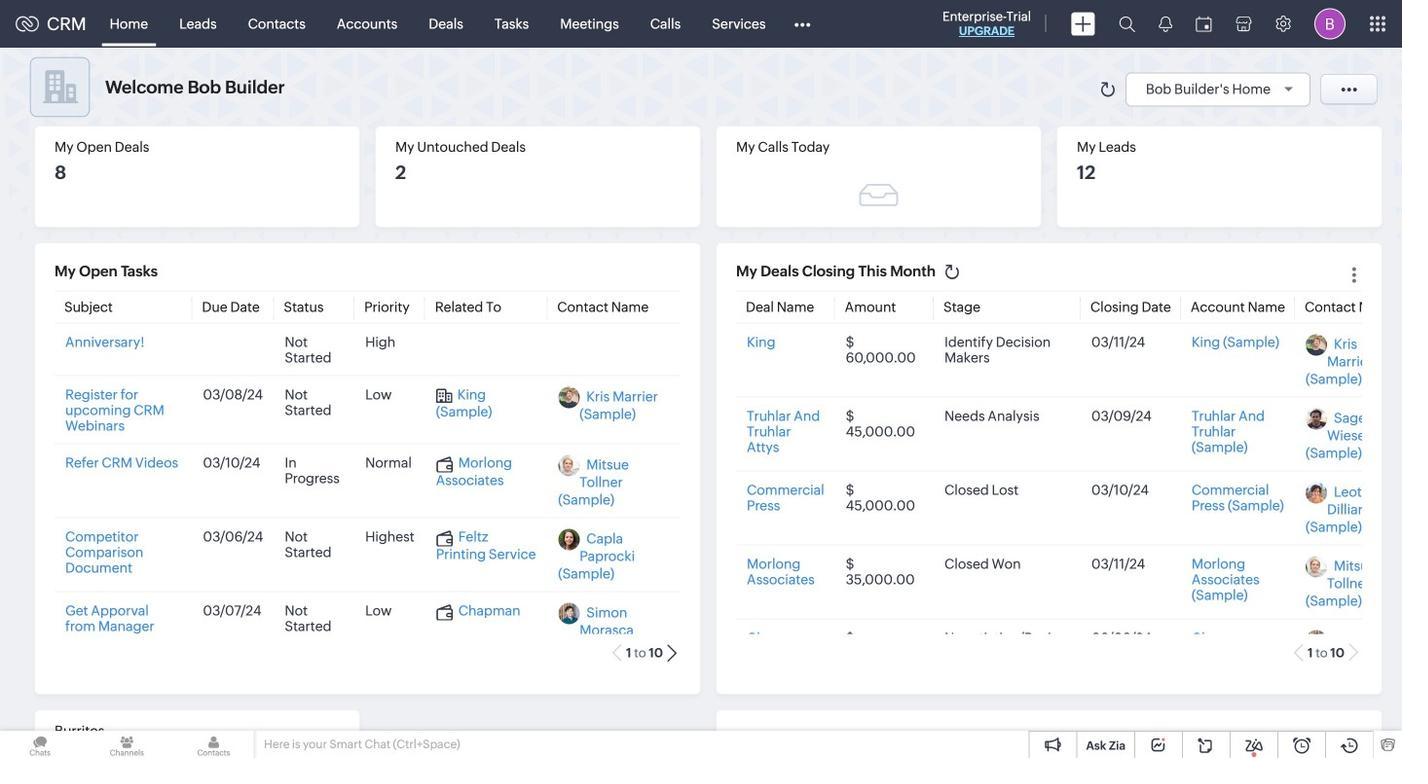 Task type: locate. For each thing, give the bounding box(es) containing it.
signals image
[[1159, 16, 1173, 32]]

contacts image
[[174, 731, 254, 759]]

search element
[[1107, 0, 1147, 48]]



Task type: vqa. For each thing, say whether or not it's contained in the screenshot.
the Signals element
yes



Task type: describe. For each thing, give the bounding box(es) containing it.
profile image
[[1315, 8, 1346, 39]]

Other Modules field
[[782, 8, 823, 39]]

calendar image
[[1196, 16, 1213, 32]]

create menu element
[[1060, 0, 1107, 47]]

profile element
[[1303, 0, 1358, 47]]

signals element
[[1147, 0, 1184, 48]]

channels image
[[87, 731, 167, 759]]

chats image
[[0, 731, 80, 759]]

logo image
[[16, 16, 39, 32]]

search image
[[1119, 16, 1136, 32]]

create menu image
[[1071, 12, 1096, 36]]



